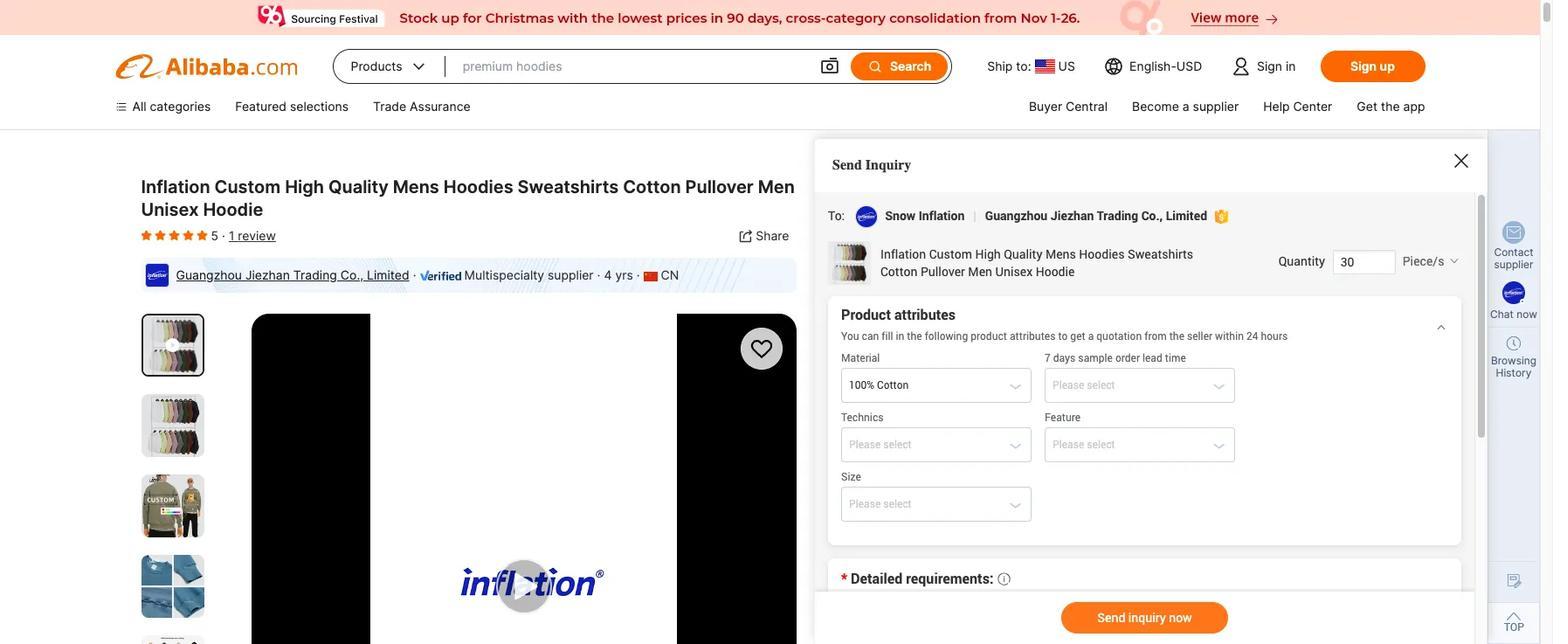Task type: describe. For each thing, give the bounding box(es) containing it.
puff printing link
[[909, 471, 1005, 504]]

hoodie
[[203, 199, 263, 220]]

get the app
[[1358, 99, 1426, 114]]

>=
[[909, 232, 928, 249]]

s
[[922, 551, 929, 566]]

xl for 3 xl
[[1156, 551, 1171, 566]]

1
[[229, 228, 235, 243]]

1 vertical spatial size
[[909, 520, 934, 535]]

yrs
[[616, 267, 633, 282]]

get
[[1358, 99, 1378, 114]]

embossed
[[1025, 480, 1085, 495]]

to:
[[1017, 59, 1032, 73]]

buyer central
[[1029, 99, 1108, 114]]

 search
[[868, 59, 932, 74]]

4
[[604, 267, 612, 282]]

favorite image
[[749, 336, 775, 362]]

inquiry
[[866, 157, 912, 173]]

3 xl
[[1145, 551, 1171, 566]]

1 vertical spatial printing
[[909, 448, 956, 463]]

printing inside variations total options: 17 color ; 5 printing methods ; 6 size
[[1077, 344, 1129, 362]]

m link
[[949, 543, 984, 576]]

supplier right a
[[1193, 99, 1239, 114]]

sign in
[[1258, 59, 1296, 73]]

central
[[1066, 99, 1108, 114]]

inflation custom high quality mens hoodies sweatshirts cotton pullover men unisex hoodie
[[141, 177, 795, 220]]

company logo image
[[145, 263, 169, 288]]

a
[[1183, 99, 1190, 114]]

featured
[[235, 99, 287, 114]]

hoodies
[[444, 177, 514, 198]]

now
[[1517, 308, 1538, 321]]

all
[[132, 99, 146, 114]]

center
[[1294, 99, 1333, 114]]

ship
[[988, 59, 1013, 73]]

2 vertical spatial printing
[[949, 480, 993, 495]]

contact inside button
[[967, 609, 1021, 627]]

review
[[238, 228, 276, 243]]

size inside variations total options: 17 color ; 5 printing methods ; 6 size
[[1212, 344, 1240, 362]]

0 horizontal spatial methods
[[959, 448, 1011, 463]]

in
[[1286, 59, 1296, 73]]

1 review
[[229, 228, 276, 243]]

2 ; from the left
[[1192, 344, 1196, 362]]

m
[[961, 551, 972, 566]]

the
[[1382, 99, 1401, 114]]

categories
[[150, 99, 211, 114]]

jiezhan
[[246, 267, 290, 282]]

sign for sign up
[[1351, 59, 1377, 73]]

color
[[1021, 344, 1057, 362]]

1 xl from the left
[[1042, 551, 1056, 566]]

up
[[1380, 59, 1396, 73]]


[[410, 58, 428, 75]]

become
[[1133, 99, 1180, 114]]

puff printing
[[922, 480, 993, 495]]

search
[[890, 59, 932, 73]]

app
[[1404, 99, 1426, 114]]

1 horizontal spatial contact
[[1495, 246, 1534, 259]]

usd
[[1177, 59, 1203, 73]]

$11.36
[[1033, 189, 1111, 218]]

custom
[[215, 177, 281, 198]]

chat now
[[1491, 308, 1538, 321]]

english-
[[1130, 59, 1177, 73]]

supplier inside contact supplier
[[1495, 258, 1534, 271]]

methods inside variations total options: 17 color ; 5 printing methods ; 6 size
[[1132, 344, 1192, 362]]

3 favorites filling image from the left
[[197, 228, 208, 242]]

sign up
[[1351, 59, 1396, 73]]

6
[[1199, 344, 1208, 362]]

history
[[1497, 366, 1532, 379]]

embossed link
[[1012, 471, 1097, 504]]

guangzhou jiezhan trading co., limited
[[176, 267, 410, 282]]

become a supplier
[[1133, 99, 1239, 114]]

$10.79
[[1168, 189, 1249, 218]]

1 ; from the left
[[1057, 344, 1061, 362]]

contact supplier button
[[909, 597, 1137, 639]]

30 $11.93
[[909, 169, 988, 218]]

3
[[1145, 551, 1153, 566]]

help center
[[1264, 99, 1333, 114]]

multispecialty supplier
[[465, 267, 594, 282]]

l
[[1003, 551, 1010, 566]]

ship to:
[[988, 59, 1032, 73]]

mens
[[393, 177, 439, 198]]

options:
[[946, 344, 999, 362]]

browsing
[[1492, 354, 1537, 367]]

2 xl
[[1088, 551, 1113, 566]]



Task type: locate. For each thing, give the bounding box(es) containing it.
trading
[[294, 267, 337, 282]]

inflation
[[141, 177, 210, 198]]

4 yrs
[[604, 267, 633, 282]]


[[868, 59, 883, 74]]

buyer
[[1029, 99, 1063, 114]]

high
[[285, 177, 324, 198]]

1 vertical spatial contact
[[967, 609, 1021, 627]]

5
[[211, 228, 218, 243], [1065, 344, 1073, 362]]

pieces
[[968, 232, 1012, 249]]

contact up chat now
[[1495, 246, 1534, 259]]

trade assurance
[[373, 99, 471, 114]]

0 vertical spatial methods
[[1132, 344, 1192, 362]]

favorites filling image
[[141, 228, 152, 242], [141, 228, 152, 242], [155, 228, 166, 242], [169, 228, 180, 242], [183, 228, 194, 242], [183, 228, 194, 242], [197, 228, 208, 242]]

1 horizontal spatial ;
[[1192, 344, 1196, 362]]

1 vertical spatial methods
[[959, 448, 1011, 463]]

variations
[[909, 320, 986, 338]]

trade
[[373, 99, 407, 114]]

printing down printing methods
[[949, 480, 993, 495]]

send
[[833, 157, 862, 173]]

3 xl from the left
[[1156, 551, 1171, 566]]

supplier up chat now
[[1495, 258, 1534, 271]]

browsing history
[[1492, 354, 1537, 379]]

0 vertical spatial 5
[[211, 228, 218, 243]]

1 favorites filling image from the left
[[155, 228, 166, 242]]

0 vertical spatial contact
[[1495, 246, 1534, 259]]

send inquiry
[[833, 157, 912, 173]]

sign
[[1258, 59, 1283, 73], [1351, 59, 1377, 73]]

1 vertical spatial 5
[[1065, 344, 1073, 362]]

contact supplier inside button
[[967, 609, 1079, 627]]

0 horizontal spatial contact
[[967, 609, 1021, 627]]

selections
[[290, 99, 349, 114]]

chat
[[1491, 308, 1514, 321]]

2 sign from the left
[[1351, 59, 1377, 73]]

assurance
[[410, 99, 471, 114]]

premium hoodies text field
[[463, 51, 802, 82]]

play fill image
[[166, 336, 180, 354]]

featured selections
[[235, 99, 349, 114]]

multispecialty
[[465, 267, 545, 282]]

0 horizontal spatial sign
[[1258, 59, 1283, 73]]

favorites filling image
[[155, 228, 166, 242], [169, 228, 180, 242], [197, 228, 208, 242]]

contact down l link
[[967, 609, 1021, 627]]

2 horizontal spatial favorites filling image
[[197, 228, 208, 242]]

cn
[[661, 267, 679, 282]]

sign for sign in
[[1258, 59, 1283, 73]]

$10.23
[[909, 252, 992, 281]]

methods up puff printing
[[959, 448, 1011, 463]]

guangzhou
[[176, 267, 242, 282]]

printing
[[1077, 344, 1129, 362], [909, 448, 956, 463], [949, 480, 993, 495]]

1 vertical spatial contact supplier
[[967, 609, 1079, 627]]

help
[[1264, 99, 1290, 114]]

variations total options: 17 color ; 5 printing methods ; 6 size
[[909, 320, 1240, 362]]

; left '6'
[[1192, 344, 1196, 362]]

xl right the 2
[[1099, 551, 1113, 566]]

;
[[1057, 344, 1061, 362], [1192, 344, 1196, 362]]

products
[[351, 59, 403, 73]]

$11.93
[[909, 189, 988, 218]]

supplier down xl link
[[1024, 609, 1079, 627]]

l link
[[991, 543, 1022, 576]]

1 horizontal spatial size
[[1212, 344, 1240, 362]]

methods left '6'
[[1132, 344, 1192, 362]]

1 horizontal spatial favorites filling image
[[169, 228, 180, 242]]


[[820, 56, 841, 77]]

printing up puff
[[909, 448, 956, 463]]

0 vertical spatial size
[[1212, 344, 1240, 362]]

2
[[1088, 551, 1095, 566]]

30
[[909, 169, 927, 186]]

quality
[[329, 177, 389, 198]]

0 horizontal spatial xl
[[1042, 551, 1056, 566]]

sweatshirts
[[518, 177, 619, 198]]

0 vertical spatial printing
[[1077, 344, 1129, 362]]

supplier left 4
[[548, 267, 594, 282]]

>= 1000 pieces $10.23
[[909, 232, 1012, 281]]

size right '6'
[[1212, 344, 1240, 362]]

0 horizontal spatial ;
[[1057, 344, 1061, 362]]

contact supplier down l link
[[967, 609, 1079, 627]]

0 horizontal spatial size
[[909, 520, 934, 535]]

1 sign from the left
[[1258, 59, 1283, 73]]

1 horizontal spatial 5
[[1065, 344, 1073, 362]]

men
[[758, 177, 795, 198]]

xl link
[[1029, 543, 1068, 576]]

0 horizontal spatial contact supplier
[[967, 609, 1079, 627]]

cotton
[[623, 177, 681, 198]]

total
[[909, 344, 942, 362]]

1 horizontal spatial methods
[[1132, 344, 1192, 362]]

all categories
[[132, 99, 211, 114]]

2 xl link
[[1075, 543, 1126, 576]]

size
[[1212, 344, 1240, 362], [909, 520, 934, 535]]

0 horizontal spatial 5
[[211, 228, 218, 243]]

0 vertical spatial contact supplier
[[1495, 246, 1534, 271]]

5 inside variations total options: 17 color ; 5 printing methods ; 6 size
[[1065, 344, 1073, 362]]

; right the 17 at bottom
[[1057, 344, 1061, 362]]

0 horizontal spatial favorites filling image
[[155, 228, 166, 242]]

size up s
[[909, 520, 934, 535]]

5 left 1
[[211, 228, 218, 243]]

co.,
[[341, 267, 364, 282]]

pullover
[[686, 177, 754, 198]]

contact supplier up chat now
[[1495, 246, 1534, 271]]

limited
[[367, 267, 410, 282]]

xl right 3
[[1156, 551, 1171, 566]]

1 horizontal spatial contact supplier
[[1495, 246, 1534, 271]]

printing methods
[[909, 448, 1011, 463]]

1 horizontal spatial sign
[[1351, 59, 1377, 73]]

sign left in
[[1258, 59, 1283, 73]]

sign left up
[[1351, 59, 1377, 73]]

supplier inside button
[[1024, 609, 1079, 627]]

unisex
[[141, 199, 199, 220]]

guangzhou jiezhan trading co., limited link
[[176, 267, 410, 282]]

5 right color
[[1065, 344, 1073, 362]]

xl right "l"
[[1042, 551, 1056, 566]]

english-usd
[[1130, 59, 1203, 73]]

methods
[[1132, 344, 1192, 362], [959, 448, 1011, 463]]

contact
[[1495, 246, 1534, 259], [967, 609, 1021, 627]]

xl for 2 xl
[[1099, 551, 1113, 566]]

2 favorites filling image from the left
[[169, 228, 180, 242]]

2 xl from the left
[[1099, 551, 1113, 566]]

products 
[[351, 58, 428, 75]]

1000
[[932, 232, 964, 249]]

2 horizontal spatial xl
[[1156, 551, 1171, 566]]

printing right color
[[1077, 344, 1129, 362]]

us
[[1059, 59, 1076, 73]]

supplier
[[1193, 99, 1239, 114], [1495, 258, 1534, 271], [548, 267, 594, 282], [1024, 609, 1079, 627]]

1 horizontal spatial xl
[[1099, 551, 1113, 566]]

share
[[756, 228, 790, 243]]



Task type: vqa. For each thing, say whether or not it's contained in the screenshot.
'submit'
no



